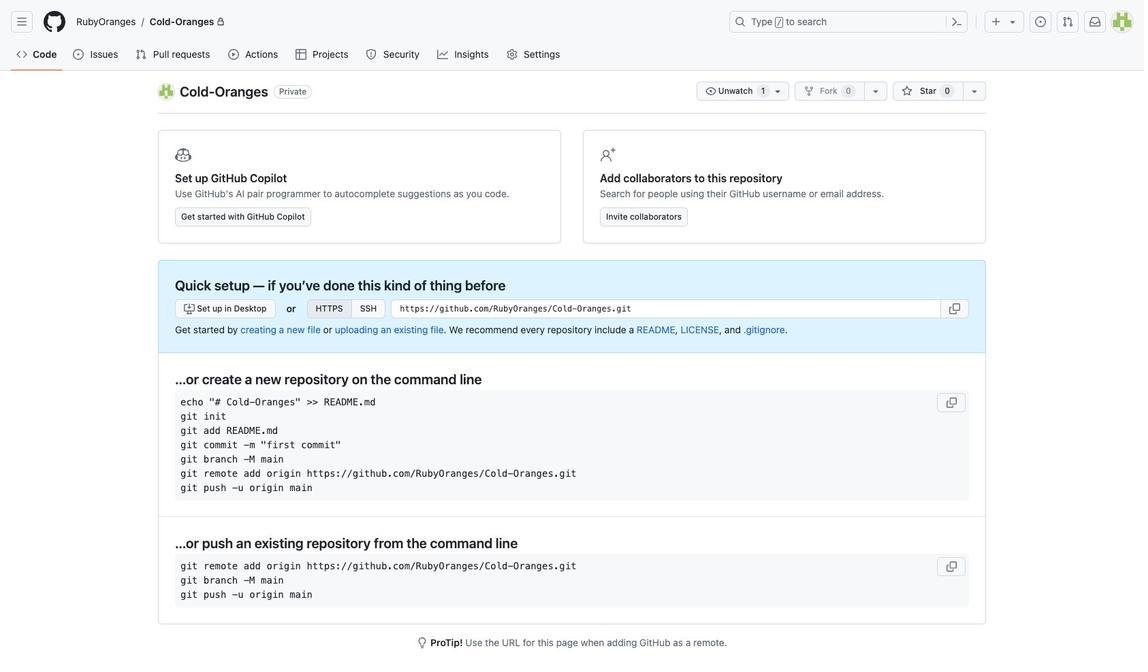 Task type: describe. For each thing, give the bounding box(es) containing it.
shield image
[[366, 49, 377, 60]]

0 horizontal spatial issue opened image
[[73, 49, 84, 60]]

star image
[[902, 86, 913, 97]]

desktop download image
[[184, 304, 195, 315]]

Clone URL text field
[[391, 300, 941, 319]]

triangle down image
[[1007, 16, 1018, 27]]

2 copy to clipboard image from the top
[[946, 562, 957, 572]]

code image
[[16, 49, 27, 60]]

eye image
[[705, 86, 716, 97]]

command palette image
[[952, 16, 962, 27]]

play image
[[228, 49, 239, 60]]

inbox image
[[1090, 16, 1101, 27]]

person add image
[[600, 147, 616, 163]]

see your forks of this repository image
[[870, 86, 881, 97]]

owner avatar image
[[158, 84, 174, 100]]

copy to clipboard image
[[949, 304, 960, 315]]

graph image
[[437, 49, 448, 60]]

0 users starred this repository element
[[940, 84, 955, 98]]

git pull request image for leftmost issue opened icon
[[135, 49, 146, 60]]

1 copy to clipboard image from the top
[[946, 397, 957, 408]]



Task type: vqa. For each thing, say whether or not it's contained in the screenshot.
LIGHT BULB icon
yes



Task type: locate. For each thing, give the bounding box(es) containing it.
table image
[[295, 49, 306, 60]]

issue opened image
[[1035, 16, 1046, 27], [73, 49, 84, 60]]

repo forked image
[[804, 86, 815, 97]]

footer
[[0, 650, 1144, 656]]

gear image
[[506, 49, 517, 60]]

copilot image
[[175, 147, 191, 163]]

0 vertical spatial git pull request image
[[1063, 16, 1073, 27]]

1 vertical spatial git pull request image
[[135, 49, 146, 60]]

1 horizontal spatial issue opened image
[[1035, 16, 1046, 27]]

0 vertical spatial issue opened image
[[1035, 16, 1046, 27]]

1 horizontal spatial git pull request image
[[1063, 16, 1073, 27]]

git pull request image
[[1063, 16, 1073, 27], [135, 49, 146, 60]]

git pull request image for the topmost issue opened icon
[[1063, 16, 1073, 27]]

copy to clipboard image
[[946, 397, 957, 408], [946, 562, 957, 572]]

light bulb image
[[417, 638, 428, 649]]

issue opened image right triangle down icon at the right
[[1035, 16, 1046, 27]]

list
[[71, 11, 721, 33]]

issue opened image right code image
[[73, 49, 84, 60]]

banner
[[0, 0, 1144, 71]]

1 vertical spatial copy to clipboard image
[[946, 562, 957, 572]]

add this repository to a list image
[[969, 86, 980, 97]]

homepage image
[[44, 11, 65, 33]]

lock image
[[217, 18, 225, 26]]

1 vertical spatial issue opened image
[[73, 49, 84, 60]]

0 vertical spatial copy to clipboard image
[[946, 397, 957, 408]]

0 horizontal spatial git pull request image
[[135, 49, 146, 60]]



